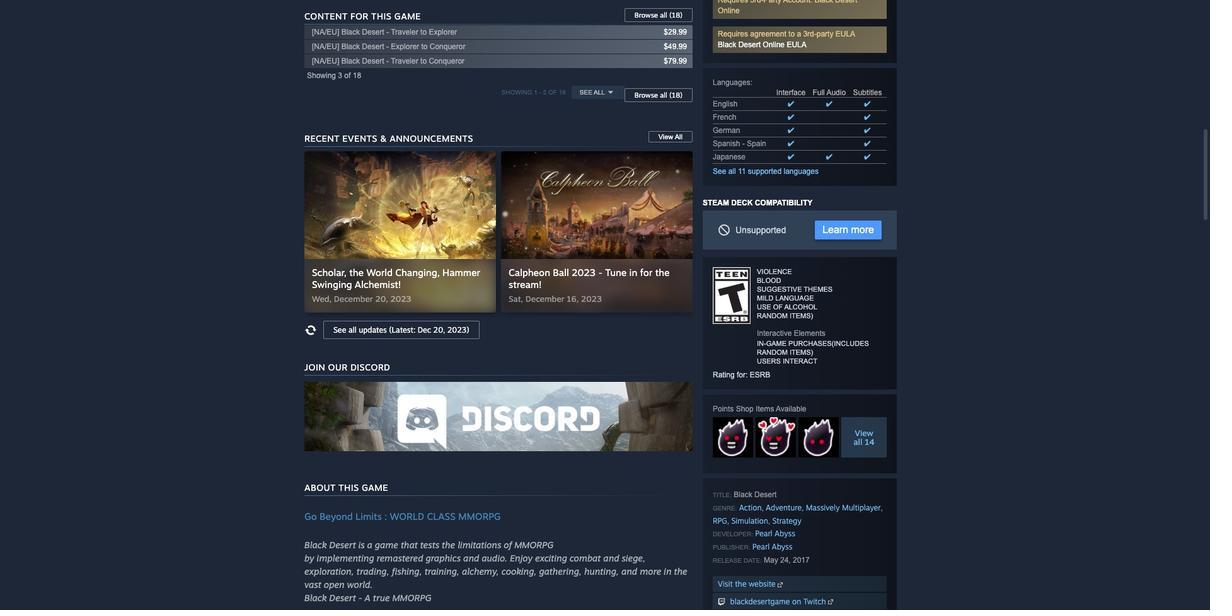 Task type: vqa. For each thing, say whether or not it's contained in the screenshot.
the Art
no



Task type: describe. For each thing, give the bounding box(es) containing it.
conqueror for [na/eu] black desert - explorer to conqueror
[[430, 42, 466, 51]]

go
[[305, 511, 317, 523]]

of right 3
[[344, 71, 351, 80]]

limitations
[[458, 540, 501, 550]]

steam deck compatibility
[[703, 199, 813, 207]]

2023 inside calpheon ball 2023 - tune in for the stream!
[[572, 267, 596, 279]]

developer:
[[713, 531, 753, 538]]

of inside black desert is a game that tests the limitations of mmorpg by implementing remastered graphics and audio. enjoy exciting combat and siege, exploration, trading, fishing, training, alchemy, cooking, gathering, hunting, and more in the vast open world. black desert - a true mmorpg
[[504, 540, 512, 550]]

0 horizontal spatial and
[[463, 553, 479, 564]]

publisher:
[[713, 544, 751, 551]]

calpheon ball 2023 - tune in for the stream!
[[509, 267, 670, 291]]

0 horizontal spatial explorer
[[391, 42, 419, 51]]

languages :
[[713, 78, 753, 87]]

1 vertical spatial mmorpg
[[515, 540, 554, 550]]

desert down [na/eu] black desert - traveler to explorer
[[362, 42, 384, 51]]

unsupported
[[736, 225, 786, 235]]

$79.99
[[664, 57, 687, 66]]

3rd- inside requires agreement to a 3rd-party eula black desert online eula
[[804, 30, 817, 38]]

of inside violence blood suggestive themes mild language use of alcohol random items)
[[773, 303, 783, 311]]

multiplayer
[[842, 503, 881, 513]]

11
[[738, 167, 746, 176]]

ball
[[553, 267, 569, 279]]

, right massively at the bottom
[[881, 504, 883, 513]]

conqueror for [na/eu] black desert - traveler to conqueror
[[429, 57, 465, 66]]

alcohol
[[785, 303, 818, 311]]

to inside requires agreement to a 3rd-party eula black desert online eula
[[789, 30, 795, 38]]

showing
[[502, 89, 532, 96]]

16,
[[567, 294, 579, 304]]

1 vertical spatial 18
[[559, 89, 566, 96]]

pearl abyss link for developer:
[[755, 529, 796, 538]]

black inside requires agreement to a 3rd-party eula black desert online eula
[[718, 40, 737, 49]]

changing,
[[395, 267, 440, 279]]

genre:
[[713, 505, 737, 512]]

0 vertical spatial pearl
[[755, 529, 773, 538]]

1 horizontal spatial and
[[604, 553, 620, 564]]

0 vertical spatial 20,
[[375, 294, 388, 304]]

purchases(includes
[[789, 340, 869, 347]]

shop
[[736, 405, 754, 414]]

see for see all 11 supported languages
[[713, 167, 727, 176]]

see all 11 supported languages
[[713, 167, 819, 176]]

alchemy,
[[462, 566, 499, 577]]

1 horizontal spatial mmorpg
[[458, 511, 501, 523]]

2023 for scholar, the world changing, hammer swinging alchemist!
[[391, 294, 411, 304]]

updates
[[359, 325, 387, 335]]

blood
[[757, 277, 782, 284]]

rpg link
[[713, 516, 727, 526]]

users
[[757, 357, 781, 365]]

view all
[[659, 133, 683, 141]]

desert inside title: black desert genre: action , adventure , massively multiplayer , rpg , simulation , strategy developer: pearl abyss publisher: pearl abyss release date: may 24, 2017
[[755, 491, 777, 499]]

- inside calpheon ball 2023 - tune in for the stream!
[[599, 267, 603, 279]]

combat
[[570, 553, 601, 564]]

events
[[343, 133, 377, 144]]

points shop items available
[[713, 405, 807, 414]]

online inside requires 3rd-party account: black desert online
[[718, 6, 740, 15]]

full
[[813, 88, 825, 97]]

:lovebs: image
[[756, 417, 796, 458]]

random inside violence blood suggestive themes mild language use of alcohol random items)
[[757, 312, 788, 320]]

join
[[305, 362, 325, 373]]

- right 1
[[539, 89, 542, 96]]

2 browse from the top
[[635, 91, 658, 100]]

language
[[776, 294, 814, 302]]

english
[[713, 100, 738, 108]]

world
[[367, 267, 393, 279]]

, up simulation link
[[762, 504, 764, 513]]

use
[[757, 303, 771, 311]]

$29.99
[[664, 28, 687, 37]]

2017
[[793, 556, 810, 565]]

about this game
[[305, 482, 388, 493]]

fishing,
[[392, 566, 422, 577]]

&
[[380, 133, 387, 144]]

a for is
[[367, 540, 373, 550]]

:happybs: image
[[713, 417, 753, 458]]

recent events & announcements
[[305, 133, 473, 144]]

1 vertical spatial abyss
[[772, 542, 793, 552]]

alchemist!
[[355, 279, 401, 291]]

date:
[[744, 557, 762, 564]]

- up '[na/eu] black desert - traveler to conqueror' at the left top of the page
[[387, 42, 389, 51]]

online inside requires agreement to a 3rd-party eula black desert online eula
[[763, 40, 785, 49]]

world
[[390, 511, 424, 523]]

languages
[[713, 78, 751, 87]]

[na/eu] black desert - explorer to conqueror
[[312, 42, 466, 51]]

[na/eu] black desert - traveler to explorer
[[312, 28, 457, 37]]

our
[[328, 362, 348, 373]]

$49.99
[[664, 42, 687, 51]]

release
[[713, 557, 742, 564]]

in inside calpheon ball 2023 - tune in for the stream!
[[630, 267, 638, 279]]

all up $29.99
[[660, 11, 668, 20]]

compatibility
[[755, 199, 813, 207]]

see for see all
[[580, 89, 593, 96]]

discord
[[351, 362, 390, 373]]

view all 14
[[854, 428, 875, 447]]

exciting
[[535, 553, 567, 564]]

rating
[[713, 371, 735, 380]]

that
[[401, 540, 418, 550]]

1
[[534, 89, 538, 96]]

[na/eu] for [na/eu] black desert - traveler to conqueror
[[312, 57, 339, 66]]

of right 5
[[549, 89, 557, 96]]

desert inside requires agreement to a 3rd-party eula black desert online eula
[[739, 40, 761, 49]]

french
[[713, 113, 737, 122]]

2023)
[[448, 325, 469, 335]]

full audio
[[813, 88, 846, 97]]

to for [na/eu] black desert - traveler to explorer
[[421, 28, 427, 37]]

agreement
[[751, 30, 787, 38]]

spanish
[[713, 139, 740, 148]]

in inside black desert is a game that tests the limitations of mmorpg by implementing remastered graphics and audio. enjoy exciting combat and siege, exploration, trading, fishing, training, alchemy, cooking, gathering, hunting, and more in the vast open world. black desert - a true mmorpg
[[664, 566, 672, 577]]

(latest:
[[389, 325, 416, 335]]

items) inside interactive elements in-game purchases(includes random items) users interact
[[790, 349, 813, 356]]

simulation
[[732, 516, 768, 526]]

1 horizontal spatial eula
[[836, 30, 856, 38]]

available
[[776, 405, 807, 414]]

points
[[713, 405, 734, 414]]

2 horizontal spatial and
[[622, 566, 638, 577]]

scholar, the world changing, hammer swinging alchemist!
[[312, 267, 481, 291]]

action
[[739, 503, 762, 513]]

, left massively at the bottom
[[802, 504, 804, 513]]

desert down content for this game
[[362, 28, 384, 37]]

sat, december 16, 2023
[[509, 294, 602, 304]]

showing 3 of 18
[[307, 71, 361, 80]]

visit the website
[[718, 579, 778, 589]]

showing
[[307, 71, 336, 80]]

languages
[[784, 167, 819, 176]]

content
[[305, 11, 348, 21]]

blackdesertgame on twitch link
[[713, 593, 887, 610]]

cooking,
[[502, 566, 537, 577]]

title: black desert genre: action , adventure , massively multiplayer , rpg , simulation , strategy developer: pearl abyss publisher: pearl abyss release date: may 24, 2017
[[713, 491, 883, 565]]

see all 11 supported languages link
[[713, 167, 819, 176]]

[na/eu] for [na/eu] black desert - traveler to explorer
[[312, 28, 339, 37]]

to for [na/eu] black desert - traveler to conqueror
[[421, 57, 427, 66]]

steam
[[703, 199, 729, 207]]

for:
[[737, 371, 748, 380]]

requires for requires agreement to a 3rd-party eula black desert online eula
[[718, 30, 748, 38]]



Task type: locate. For each thing, give the bounding box(es) containing it.
1 browse from the top
[[635, 11, 658, 20]]

for
[[351, 11, 369, 21]]

german
[[713, 126, 740, 135]]

0 horizontal spatial in
[[630, 267, 638, 279]]

0 vertical spatial pearl abyss link
[[755, 529, 796, 538]]

[na/eu] black desert - traveler to conqueror
[[312, 57, 465, 66]]

elements
[[794, 329, 826, 338]]

2 horizontal spatial mmorpg
[[515, 540, 554, 550]]

- left a at the bottom left of page
[[359, 593, 362, 603]]

remastered
[[377, 553, 423, 564]]

pearl down simulation link
[[755, 529, 773, 538]]

traveler down [na/eu] black desert - explorer to conqueror
[[391, 57, 418, 66]]

to up [na/eu] black desert - explorer to conqueror
[[421, 28, 427, 37]]

2 requires from the top
[[718, 30, 748, 38]]

to right agreement
[[789, 30, 795, 38]]

1 horizontal spatial explorer
[[429, 28, 457, 37]]

pearl abyss link up may
[[753, 542, 793, 552]]

and up hunting,
[[604, 553, 620, 564]]

3rd- up agreement
[[751, 0, 764, 4]]

1 vertical spatial items)
[[790, 349, 813, 356]]

and down siege,
[[622, 566, 638, 577]]

0 vertical spatial browse
[[635, 11, 658, 20]]

1 vertical spatial browse
[[635, 91, 658, 100]]

1 vertical spatial traveler
[[391, 57, 418, 66]]

1 vertical spatial 3rd-
[[804, 30, 817, 38]]

content for this game
[[305, 11, 421, 21]]

0 horizontal spatial 18
[[353, 71, 361, 80]]

0 horizontal spatial 3rd-
[[751, 0, 764, 4]]

a inside requires agreement to a 3rd-party eula black desert online eula
[[797, 30, 801, 38]]

blackdesertgame on twitch
[[730, 597, 826, 607]]

1 vertical spatial :
[[385, 511, 387, 523]]

may
[[764, 556, 778, 565]]

, left strategy link
[[768, 517, 771, 526]]

0 horizontal spatial more
[[640, 566, 662, 577]]

random
[[757, 312, 788, 320], [757, 349, 788, 356]]

december
[[334, 294, 373, 304], [526, 294, 565, 304]]

1 horizontal spatial :
[[751, 78, 753, 87]]

interactive
[[757, 329, 792, 338]]

0 vertical spatial [na/eu]
[[312, 28, 339, 37]]

1 vertical spatial random
[[757, 349, 788, 356]]

1 horizontal spatial game
[[395, 11, 421, 21]]

- left 'tune'
[[599, 267, 603, 279]]

0 horizontal spatial eula
[[787, 40, 807, 49]]

mild
[[757, 294, 774, 302]]

interface
[[777, 88, 806, 97]]

0 horizontal spatial a
[[367, 540, 373, 550]]

see right 5
[[580, 89, 593, 96]]

to for [na/eu] black desert - explorer to conqueror
[[421, 42, 428, 51]]

black desert online eula link
[[718, 40, 807, 49]]

interact
[[783, 357, 818, 365]]

1 vertical spatial conqueror
[[429, 57, 465, 66]]

the inside calpheon ball 2023 - tune in for the stream!
[[655, 267, 670, 279]]

a left the party
[[797, 30, 801, 38]]

more down siege,
[[640, 566, 662, 577]]

2 traveler from the top
[[391, 57, 418, 66]]

0 vertical spatial 3rd-
[[751, 0, 764, 4]]

20,
[[375, 294, 388, 304], [434, 325, 445, 335]]

0 horizontal spatial mmorpg
[[393, 593, 432, 603]]

true
[[373, 593, 390, 603]]

desert down agreement
[[739, 40, 761, 49]]

rating for: esrb
[[713, 371, 771, 380]]

1 horizontal spatial a
[[797, 30, 801, 38]]

all left 11
[[729, 167, 736, 176]]

dec
[[418, 325, 431, 335]]

2 random from the top
[[757, 349, 788, 356]]

1 horizontal spatial december
[[526, 294, 565, 304]]

[na/eu]
[[312, 28, 339, 37], [312, 42, 339, 51], [312, 57, 339, 66]]

and
[[463, 553, 479, 564], [604, 553, 620, 564], [622, 566, 638, 577]]

a right is
[[367, 540, 373, 550]]

game for in-
[[766, 340, 787, 347]]

[na/eu] for [na/eu] black desert - explorer to conqueror
[[312, 42, 339, 51]]

recent
[[305, 133, 340, 144]]

audio.
[[482, 553, 508, 564]]

black
[[342, 28, 360, 37], [718, 40, 737, 49], [342, 42, 360, 51], [342, 57, 360, 66], [734, 491, 753, 499], [305, 540, 327, 550], [305, 593, 327, 603]]

1 vertical spatial game
[[766, 340, 787, 347]]

0 vertical spatial in
[[630, 267, 638, 279]]

a
[[365, 593, 371, 603]]

a for to
[[797, 30, 801, 38]]

0 horizontal spatial december
[[334, 294, 373, 304]]

explorer up '[na/eu] black desert - traveler to conqueror' at the left top of the page
[[391, 42, 419, 51]]

random inside interactive elements in-game purchases(includes random items) users interact
[[757, 349, 788, 356]]

items)
[[790, 312, 813, 320], [790, 349, 813, 356]]

traveler for conqueror
[[391, 57, 418, 66]]

0 vertical spatial browse all (18)
[[635, 11, 683, 20]]

desert down open
[[329, 593, 356, 603]]

pearl up "date:"
[[753, 542, 770, 552]]

conqueror up '[na/eu] black desert - traveler to conqueror' at the left top of the page
[[430, 42, 466, 51]]

enjoy
[[510, 553, 533, 564]]

exploration,
[[305, 566, 354, 577]]

online up black desert online eula link
[[718, 6, 740, 15]]

1 vertical spatial online
[[763, 40, 785, 49]]

0 vertical spatial view
[[659, 133, 674, 141]]

2 (18) from the top
[[670, 91, 683, 100]]

1 vertical spatial all
[[675, 133, 683, 141]]

all
[[660, 11, 668, 20], [660, 91, 668, 100], [729, 167, 736, 176], [349, 325, 357, 335], [854, 437, 863, 447]]

a inside black desert is a game that tests the limitations of mmorpg by implementing remastered graphics and audio. enjoy exciting combat and siege, exploration, trading, fishing, training, alchemy, cooking, gathering, hunting, and more in the vast open world. black desert - a true mmorpg
[[367, 540, 373, 550]]

to down [na/eu] black desert - explorer to conqueror
[[421, 57, 427, 66]]

0 vertical spatial traveler
[[391, 28, 418, 37]]

1 vertical spatial see
[[713, 167, 727, 176]]

wed,
[[312, 294, 332, 304]]

0 vertical spatial see
[[580, 89, 593, 96]]

spain
[[747, 139, 767, 148]]

learn more
[[823, 224, 874, 235]]

all inside "link"
[[675, 133, 683, 141]]

1 traveler from the top
[[391, 28, 418, 37]]

0 vertical spatial (18)
[[670, 11, 683, 20]]

in-
[[757, 340, 766, 347]]

massively
[[806, 503, 840, 513]]

gathering,
[[539, 566, 582, 577]]

- up [na/eu] black desert - explorer to conqueror
[[387, 28, 389, 37]]

(18) down $79.99
[[670, 91, 683, 100]]

0 horizontal spatial online
[[718, 6, 740, 15]]

eula right the party
[[836, 30, 856, 38]]

2 [na/eu] from the top
[[312, 42, 339, 51]]

see down "japanese"
[[713, 167, 727, 176]]

view for all
[[855, 428, 874, 438]]

mmorpg up enjoy
[[515, 540, 554, 550]]

2 vertical spatial [na/eu]
[[312, 57, 339, 66]]

browse all (18) down $79.99
[[635, 91, 683, 100]]

wed, december 20, 2023
[[312, 294, 411, 304]]

0 vertical spatial conqueror
[[430, 42, 466, 51]]

2023 right 16,
[[581, 294, 602, 304]]

of up the audio.
[[504, 540, 512, 550]]

1 vertical spatial this
[[339, 482, 359, 493]]

0 vertical spatial a
[[797, 30, 801, 38]]

more right learn at the right
[[851, 224, 874, 235]]

items) inside violence blood suggestive themes mild language use of alcohol random items)
[[790, 312, 813, 320]]

game up [na/eu] black desert - traveler to explorer
[[395, 11, 421, 21]]

requires up black desert online eula link
[[718, 30, 748, 38]]

1 horizontal spatial view
[[855, 428, 874, 438]]

desert right account: black
[[835, 0, 858, 4]]

all left 14
[[854, 437, 863, 447]]

items) down alcohol
[[790, 312, 813, 320]]

desert up implementing
[[329, 540, 356, 550]]

desert inside requires 3rd-party account: black desert online
[[835, 0, 858, 4]]

3
[[338, 71, 342, 80]]

0 vertical spatial eula
[[836, 30, 856, 38]]

1 requires from the top
[[718, 0, 748, 4]]

random up the users
[[757, 349, 788, 356]]

desert up action link
[[755, 491, 777, 499]]

december down stream!
[[526, 294, 565, 304]]

of
[[344, 71, 351, 80], [549, 89, 557, 96], [773, 303, 783, 311], [504, 540, 512, 550]]

mmorpg down fishing,
[[393, 593, 432, 603]]

20, right dec
[[434, 325, 445, 335]]

all for view all
[[675, 133, 683, 141]]

- left the spain
[[743, 139, 745, 148]]

1 items) from the top
[[790, 312, 813, 320]]

2 vertical spatial game
[[362, 482, 388, 493]]

- inside black desert is a game that tests the limitations of mmorpg by implementing remastered graphics and audio. enjoy exciting combat and siege, exploration, trading, fishing, training, alchemy, cooking, gathering, hunting, and more in the vast open world. black desert - a true mmorpg
[[359, 593, 362, 603]]

view inside "link"
[[659, 133, 674, 141]]

black inside title: black desert genre: action , adventure , massively multiplayer , rpg , simulation , strategy developer: pearl abyss publisher: pearl abyss release date: may 24, 2017
[[734, 491, 753, 499]]

1 vertical spatial in
[[664, 566, 672, 577]]

2 items) from the top
[[790, 349, 813, 356]]

1 horizontal spatial in
[[664, 566, 672, 577]]

items) up interact
[[790, 349, 813, 356]]

online down agreement
[[763, 40, 785, 49]]

1 horizontal spatial 18
[[559, 89, 566, 96]]

1 december from the left
[[334, 294, 373, 304]]

0 vertical spatial 18
[[353, 71, 361, 80]]

violence
[[757, 268, 792, 276]]

all left updates
[[349, 325, 357, 335]]

strategy link
[[773, 516, 802, 526]]

view inside the view all 14
[[855, 428, 874, 438]]

abyss up 24,
[[772, 542, 793, 552]]

0 horizontal spatial :
[[385, 511, 387, 523]]

strategy
[[773, 516, 802, 526]]

0 vertical spatial items)
[[790, 312, 813, 320]]

2023 down scholar, the world changing, hammer swinging alchemist!
[[391, 294, 411, 304]]

0 vertical spatial this
[[371, 11, 392, 21]]

view left german
[[659, 133, 674, 141]]

2 horizontal spatial game
[[766, 340, 787, 347]]

game inside interactive elements in-game purchases(includes random items) users interact
[[766, 340, 787, 347]]

18 right 3
[[353, 71, 361, 80]]

this up [na/eu] black desert - traveler to explorer
[[371, 11, 392, 21]]

1 horizontal spatial see
[[580, 89, 593, 96]]

learn more link
[[815, 221, 882, 240]]

14
[[865, 437, 875, 447]]

training,
[[425, 566, 460, 577]]

of right use
[[773, 303, 783, 311]]

spanish - spain
[[713, 139, 767, 148]]

- down [na/eu] black desert - explorer to conqueror
[[387, 57, 389, 66]]

all inside the view all 14
[[854, 437, 863, 447]]

requires inside requires agreement to a 3rd-party eula black desert online eula
[[718, 30, 748, 38]]

1 vertical spatial more
[[640, 566, 662, 577]]

the
[[349, 267, 364, 279], [655, 267, 670, 279], [442, 540, 455, 550], [674, 566, 688, 577], [735, 579, 747, 589]]

and down limitations
[[463, 553, 479, 564]]

, down genre:
[[727, 517, 730, 526]]

december for calpheon
[[526, 294, 565, 304]]

0 vertical spatial game
[[395, 11, 421, 21]]

the inside scholar, the world changing, hammer swinging alchemist!
[[349, 267, 364, 279]]

browse all (18) up $29.99
[[635, 11, 683, 20]]

2023 right ball
[[572, 267, 596, 279]]

december down swinging
[[334, 294, 373, 304]]

all right 5
[[594, 89, 605, 96]]

1 (18) from the top
[[670, 11, 683, 20]]

see all updates (latest: dec 20, 2023)
[[334, 325, 469, 335]]

to
[[421, 28, 427, 37], [789, 30, 795, 38], [421, 42, 428, 51], [421, 57, 427, 66]]

-
[[387, 28, 389, 37], [387, 42, 389, 51], [387, 57, 389, 66], [539, 89, 542, 96], [743, 139, 745, 148], [599, 267, 603, 279], [359, 593, 362, 603]]

1 random from the top
[[757, 312, 788, 320]]

limits
[[356, 511, 382, 523]]

scholar,
[[312, 267, 347, 279]]

open
[[324, 579, 345, 590]]

1 vertical spatial pearl abyss link
[[753, 542, 793, 552]]

game
[[395, 11, 421, 21], [766, 340, 787, 347], [362, 482, 388, 493]]

3rd- inside requires 3rd-party account: black desert online
[[751, 0, 764, 4]]

20, down alchemist!
[[375, 294, 388, 304]]

1 vertical spatial (18)
[[670, 91, 683, 100]]

0 vertical spatial random
[[757, 312, 788, 320]]

0 horizontal spatial all
[[594, 89, 605, 96]]

:blankbs: image
[[799, 417, 839, 458]]

traveler for explorer
[[391, 28, 418, 37]]

1 horizontal spatial this
[[371, 11, 392, 21]]

audio
[[827, 88, 846, 97]]

1 horizontal spatial 3rd-
[[804, 30, 817, 38]]

random down use
[[757, 312, 788, 320]]

: right limits
[[385, 511, 387, 523]]

1 [na/eu] from the top
[[312, 28, 339, 37]]

game up limits
[[362, 482, 388, 493]]

1 vertical spatial pearl
[[753, 542, 770, 552]]

showing 1 - 5 of 18
[[502, 89, 566, 96]]

explorer
[[429, 28, 457, 37], [391, 42, 419, 51]]

2 december from the left
[[526, 294, 565, 304]]

all down $79.99
[[660, 91, 668, 100]]

1 browse all (18) from the top
[[635, 11, 683, 20]]

conqueror down [na/eu] black desert - explorer to conqueror
[[429, 57, 465, 66]]

✔
[[788, 100, 794, 108], [826, 100, 833, 108], [865, 100, 871, 108], [788, 113, 794, 122], [865, 113, 871, 122], [788, 126, 794, 135], [865, 126, 871, 135], [788, 139, 794, 148], [865, 139, 871, 148], [788, 153, 794, 161], [826, 153, 833, 161], [865, 153, 871, 161]]

requires 3rd-party account: black desert online
[[718, 0, 858, 15]]

party
[[764, 0, 782, 4]]

pearl abyss link down strategy link
[[755, 529, 796, 538]]

abyss down strategy link
[[775, 529, 796, 538]]

mmorpg up limitations
[[458, 511, 501, 523]]

0 vertical spatial :
[[751, 78, 753, 87]]

trading,
[[357, 566, 389, 577]]

party
[[817, 30, 834, 38]]

1 vertical spatial 20,
[[434, 325, 445, 335]]

adventure link
[[766, 503, 802, 513]]

pearl abyss link for publisher:
[[753, 542, 793, 552]]

(18) up $29.99
[[670, 11, 683, 20]]

visit the website link
[[713, 576, 887, 592]]

view for all
[[659, 133, 674, 141]]

requires inside requires 3rd-party account: black desert online
[[718, 0, 748, 4]]

conqueror
[[430, 42, 466, 51], [429, 57, 465, 66]]

violence blood suggestive themes mild language use of alcohol random items)
[[757, 268, 833, 320]]

december for scholar,
[[334, 294, 373, 304]]

0 vertical spatial explorer
[[429, 28, 457, 37]]

class
[[427, 511, 456, 523]]

2 horizontal spatial see
[[713, 167, 727, 176]]

eula
[[836, 30, 856, 38], [787, 40, 807, 49]]

0 horizontal spatial see
[[334, 325, 346, 335]]

3rd- down account: black
[[804, 30, 817, 38]]

online
[[718, 6, 740, 15], [763, 40, 785, 49]]

0 horizontal spatial 20,
[[375, 294, 388, 304]]

requires for requires 3rd-party account: black desert online
[[718, 0, 748, 4]]

1 vertical spatial view
[[855, 428, 874, 438]]

1 horizontal spatial all
[[675, 133, 683, 141]]

game
[[375, 540, 398, 550]]

more inside black desert is a game that tests the limitations of mmorpg by implementing remastered graphics and audio. enjoy exciting combat and siege, exploration, trading, fishing, training, alchemy, cooking, gathering, hunting, and more in the vast open world. black desert - a true mmorpg
[[640, 566, 662, 577]]

requires left the party
[[718, 0, 748, 4]]

0 horizontal spatial game
[[362, 482, 388, 493]]

0 horizontal spatial view
[[659, 133, 674, 141]]

explorer up [na/eu] black desert - explorer to conqueror
[[429, 28, 457, 37]]

3rd-
[[751, 0, 764, 4], [804, 30, 817, 38]]

1 horizontal spatial 20,
[[434, 325, 445, 335]]

eula down requires 3rd-party account: black desert online
[[787, 40, 807, 49]]

game down interactive
[[766, 340, 787, 347]]

supported
[[748, 167, 782, 176]]

1 vertical spatial eula
[[787, 40, 807, 49]]

3 [na/eu] from the top
[[312, 57, 339, 66]]

tune
[[605, 267, 627, 279]]

: down black desert online eula link
[[751, 78, 753, 87]]

pearl abyss link
[[755, 529, 796, 538], [753, 542, 793, 552]]

see left updates
[[334, 325, 346, 335]]

2 browse all (18) from the top
[[635, 91, 683, 100]]

0 horizontal spatial this
[[339, 482, 359, 493]]

for
[[640, 267, 653, 279]]

2 vertical spatial see
[[334, 325, 346, 335]]

1 horizontal spatial more
[[851, 224, 874, 235]]

0 vertical spatial online
[[718, 6, 740, 15]]

see for see all updates (latest: dec 20, 2023)
[[334, 325, 346, 335]]

1 vertical spatial explorer
[[391, 42, 419, 51]]

desert down [na/eu] black desert - explorer to conqueror
[[362, 57, 384, 66]]

all left german
[[675, 133, 683, 141]]

simulation link
[[732, 516, 768, 526]]

blackdesertgame
[[730, 597, 790, 607]]

0 vertical spatial abyss
[[775, 529, 796, 538]]

to up '[na/eu] black desert - traveler to conqueror' at the left top of the page
[[421, 42, 428, 51]]

0 vertical spatial more
[[851, 224, 874, 235]]

1 vertical spatial browse all (18)
[[635, 91, 683, 100]]

1 vertical spatial a
[[367, 540, 373, 550]]

0 vertical spatial mmorpg
[[458, 511, 501, 523]]

view right :blankbs: image in the bottom of the page
[[855, 428, 874, 438]]

0 vertical spatial requires
[[718, 0, 748, 4]]

requires
[[718, 0, 748, 4], [718, 30, 748, 38]]

siege,
[[622, 553, 646, 564]]

1 vertical spatial [na/eu]
[[312, 42, 339, 51]]

1 horizontal spatial online
[[763, 40, 785, 49]]

18 right 5
[[559, 89, 566, 96]]

this right about
[[339, 482, 359, 493]]

game for this
[[395, 11, 421, 21]]

2 vertical spatial mmorpg
[[393, 593, 432, 603]]

1 vertical spatial requires
[[718, 30, 748, 38]]

traveler up [na/eu] black desert - explorer to conqueror
[[391, 28, 418, 37]]

0 vertical spatial all
[[594, 89, 605, 96]]

all for see all
[[594, 89, 605, 96]]

browse all (18)
[[635, 11, 683, 20], [635, 91, 683, 100]]

2023 for calpheon ball 2023 - tune in for the stream!
[[581, 294, 602, 304]]



